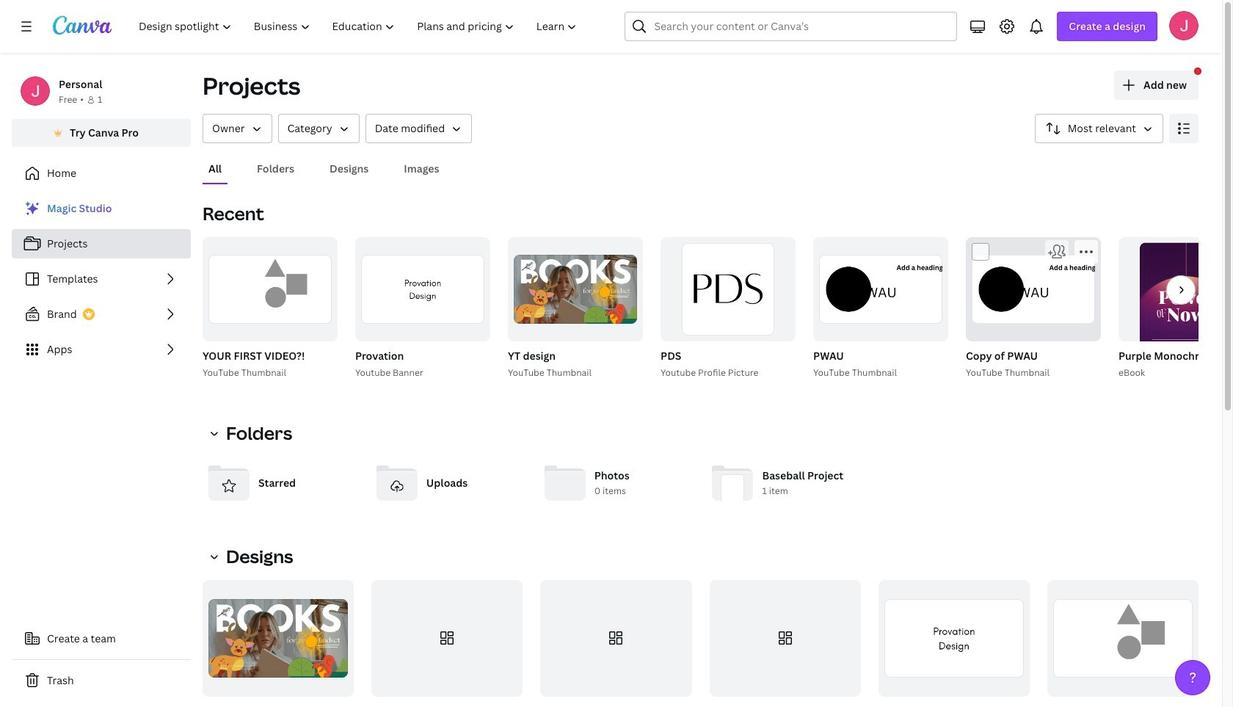 Task type: locate. For each thing, give the bounding box(es) containing it.
None search field
[[625, 12, 958, 41]]

Search search field
[[655, 12, 929, 40]]

james peterson image
[[1170, 11, 1199, 40]]

group
[[200, 237, 338, 380], [203, 237, 338, 342], [353, 237, 491, 380], [356, 237, 491, 342], [505, 237, 643, 380], [508, 237, 643, 342], [658, 237, 796, 380], [661, 237, 796, 342], [811, 237, 949, 380], [814, 237, 949, 342], [964, 237, 1102, 380], [967, 237, 1102, 342], [1116, 237, 1234, 391], [1119, 237, 1234, 391], [203, 580, 354, 707], [203, 580, 354, 697], [372, 580, 523, 707], [372, 580, 523, 697], [541, 580, 692, 707], [541, 580, 692, 697], [710, 580, 861, 707], [710, 580, 861, 697], [879, 580, 1030, 707], [879, 580, 1030, 697], [1045, 580, 1199, 707], [1048, 580, 1199, 697]]

Date modified button
[[366, 114, 472, 143]]

list
[[12, 194, 191, 364]]



Task type: vqa. For each thing, say whether or not it's contained in the screenshot.
104%
no



Task type: describe. For each thing, give the bounding box(es) containing it.
Sort by button
[[1035, 114, 1164, 143]]

Category button
[[278, 114, 360, 143]]

Owner button
[[203, 114, 272, 143]]

top level navigation element
[[129, 12, 590, 41]]



